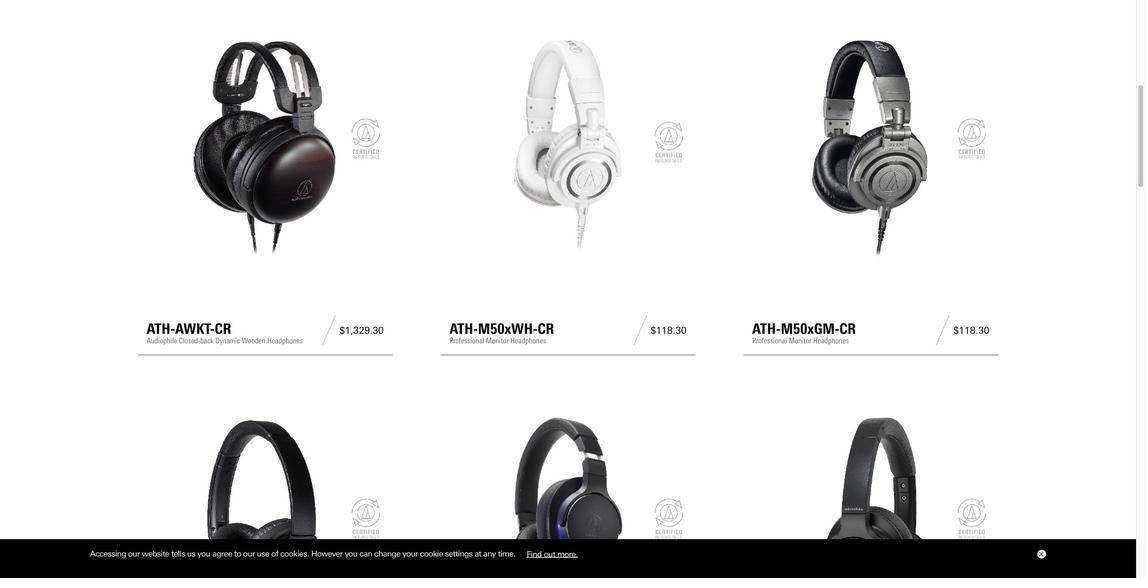 Task type: describe. For each thing, give the bounding box(es) containing it.
m50xgm-
[[781, 321, 840, 338]]

headphones for ath-m50xwh-cr
[[511, 337, 546, 346]]

more.
[[558, 550, 578, 559]]

us
[[187, 550, 195, 559]]

settings
[[445, 550, 473, 559]]

ath-m50xwh-cr professional monitor headphones
[[450, 321, 554, 346]]

$1,329.30
[[340, 325, 384, 336]]

ath anc900bt cr image
[[147, 401, 384, 579]]

to
[[234, 550, 241, 559]]

find
[[527, 550, 542, 559]]

cr for m50xwh-
[[538, 321, 554, 338]]

ath- for awkt-
[[147, 321, 175, 338]]

however
[[311, 550, 343, 559]]

ath- for m50xwh-
[[450, 321, 478, 338]]

monitor for m50xgm-
[[789, 337, 812, 346]]

monitor for m50xwh-
[[486, 337, 509, 346]]

1 you from the left
[[198, 550, 210, 559]]

cross image
[[1039, 553, 1044, 557]]

audiophile
[[147, 337, 177, 346]]

divider line image for ath-m50xgm-cr
[[933, 316, 954, 346]]

accessing
[[90, 550, 126, 559]]

headphones for ath-m50xgm-cr
[[814, 337, 849, 346]]

2 you from the left
[[345, 550, 358, 559]]

tells
[[171, 550, 185, 559]]

cookies.
[[280, 550, 309, 559]]

at
[[475, 550, 482, 559]]



Task type: vqa. For each thing, say whether or not it's contained in the screenshot.
first ATH- from the left
yes



Task type: locate. For each thing, give the bounding box(es) containing it.
ath- for m50xgm-
[[753, 321, 781, 338]]

1 horizontal spatial our
[[243, 550, 255, 559]]

headphones
[[267, 337, 303, 346], [511, 337, 546, 346], [814, 337, 849, 346]]

divider line image
[[319, 316, 340, 346], [630, 316, 651, 346], [933, 316, 954, 346]]

cr inside ath-m50xgm-cr professional monitor headphones
[[840, 321, 856, 338]]

professional inside ath-m50xgm-cr professional monitor headphones
[[753, 337, 787, 346]]

2 horizontal spatial headphones
[[814, 337, 849, 346]]

professional for m50xwh-
[[450, 337, 484, 346]]

0 horizontal spatial our
[[128, 550, 140, 559]]

2 headphones from the left
[[511, 337, 546, 346]]

cr for awkt-
[[215, 321, 231, 338]]

2 horizontal spatial divider line image
[[933, 316, 954, 346]]

0 horizontal spatial $118.30
[[651, 325, 687, 336]]

time.
[[498, 550, 516, 559]]

1 horizontal spatial you
[[345, 550, 358, 559]]

3 divider line image from the left
[[933, 316, 954, 346]]

monitor inside ath-m50xwh-cr professional monitor headphones
[[486, 337, 509, 346]]

ath m50xwh cr image
[[450, 24, 687, 261]]

divider line image for ath-awkt-cr
[[319, 316, 340, 346]]

headphones inside ath-m50xwh-cr professional monitor headphones
[[511, 337, 546, 346]]

cr for m50xgm-
[[840, 321, 856, 338]]

monitor
[[486, 337, 509, 346], [789, 337, 812, 346]]

website
[[142, 550, 169, 559]]

our left website
[[128, 550, 140, 559]]

ath- inside ath-m50xgm-cr professional monitor headphones
[[753, 321, 781, 338]]

you left can
[[345, 550, 358, 559]]

2 professional from the left
[[753, 337, 787, 346]]

of
[[271, 550, 278, 559]]

headphones inside "ath-awkt-cr audiophile closed-back dynamic wooden headphones"
[[267, 337, 303, 346]]

closed-
[[179, 337, 200, 346]]

0 horizontal spatial professional
[[450, 337, 484, 346]]

m50xwh-
[[478, 321, 538, 338]]

1 our from the left
[[128, 550, 140, 559]]

3 ath- from the left
[[753, 321, 781, 338]]

1 cr from the left
[[215, 321, 231, 338]]

cr inside "ath-awkt-cr audiophile closed-back dynamic wooden headphones"
[[215, 321, 231, 338]]

change
[[375, 550, 401, 559]]

professional inside ath-m50xwh-cr professional monitor headphones
[[450, 337, 484, 346]]

any
[[484, 550, 496, 559]]

accessing our website tells us you agree to our use of cookies. however you can change your cookie settings at any time.
[[90, 550, 518, 559]]

1 horizontal spatial monitor
[[789, 337, 812, 346]]

ath sr50btbk cr image
[[753, 401, 990, 579]]

1 horizontal spatial ath-
[[450, 321, 478, 338]]

ath m50xgm cr image
[[753, 24, 990, 261]]

2 our from the left
[[243, 550, 255, 559]]

back
[[200, 337, 214, 346]]

2 $118.30 from the left
[[954, 325, 990, 336]]

2 ath- from the left
[[450, 321, 478, 338]]

ath-awkt-cr audiophile closed-back dynamic wooden headphones
[[147, 321, 303, 346]]

0 horizontal spatial ath-
[[147, 321, 175, 338]]

dynamic
[[215, 337, 240, 346]]

2 horizontal spatial cr
[[840, 321, 856, 338]]

1 headphones from the left
[[267, 337, 303, 346]]

1 ath- from the left
[[147, 321, 175, 338]]

ath awkt cr image
[[147, 24, 384, 261]]

0 horizontal spatial you
[[198, 550, 210, 559]]

2 cr from the left
[[538, 321, 554, 338]]

1 professional from the left
[[450, 337, 484, 346]]

professional
[[450, 337, 484, 346], [753, 337, 787, 346]]

1 $118.30 from the left
[[651, 325, 687, 336]]

use
[[257, 550, 269, 559]]

out
[[544, 550, 556, 559]]

awkt-
[[175, 321, 215, 338]]

cr inside ath-m50xwh-cr professional monitor headphones
[[538, 321, 554, 338]]

you
[[198, 550, 210, 559], [345, 550, 358, 559]]

cr
[[215, 321, 231, 338], [538, 321, 554, 338], [840, 321, 856, 338]]

ath msr7bbk cr image
[[450, 401, 687, 579]]

ath-
[[147, 321, 175, 338], [450, 321, 478, 338], [753, 321, 781, 338]]

ath- inside ath-m50xwh-cr professional monitor headphones
[[450, 321, 478, 338]]

wooden
[[242, 337, 266, 346]]

1 horizontal spatial cr
[[538, 321, 554, 338]]

2 horizontal spatial ath-
[[753, 321, 781, 338]]

1 horizontal spatial divider line image
[[630, 316, 651, 346]]

3 cr from the left
[[840, 321, 856, 338]]

cookie
[[420, 550, 443, 559]]

1 horizontal spatial professional
[[753, 337, 787, 346]]

1 horizontal spatial $118.30
[[954, 325, 990, 336]]

0 horizontal spatial cr
[[215, 321, 231, 338]]

our
[[128, 550, 140, 559], [243, 550, 255, 559]]

1 horizontal spatial headphones
[[511, 337, 546, 346]]

$118.30 for ath-m50xwh-cr
[[651, 325, 687, 336]]

0 horizontal spatial divider line image
[[319, 316, 340, 346]]

1 monitor from the left
[[486, 337, 509, 346]]

ath- inside "ath-awkt-cr audiophile closed-back dynamic wooden headphones"
[[147, 321, 175, 338]]

headphones inside ath-m50xgm-cr professional monitor headphones
[[814, 337, 849, 346]]

0 horizontal spatial monitor
[[486, 337, 509, 346]]

0 horizontal spatial headphones
[[267, 337, 303, 346]]

our right to
[[243, 550, 255, 559]]

$118.30 for ath-m50xgm-cr
[[954, 325, 990, 336]]

3 headphones from the left
[[814, 337, 849, 346]]

monitor inside ath-m50xgm-cr professional monitor headphones
[[789, 337, 812, 346]]

$118.30
[[651, 325, 687, 336], [954, 325, 990, 336]]

find out more. link
[[518, 545, 587, 564]]

2 monitor from the left
[[789, 337, 812, 346]]

professional for m50xgm-
[[753, 337, 787, 346]]

divider line image for ath-m50xwh-cr
[[630, 316, 651, 346]]

find out more.
[[527, 550, 578, 559]]

your
[[403, 550, 418, 559]]

you right "us"
[[198, 550, 210, 559]]

1 divider line image from the left
[[319, 316, 340, 346]]

agree
[[212, 550, 232, 559]]

2 divider line image from the left
[[630, 316, 651, 346]]

can
[[360, 550, 372, 559]]

ath-m50xgm-cr professional monitor headphones
[[753, 321, 856, 346]]



